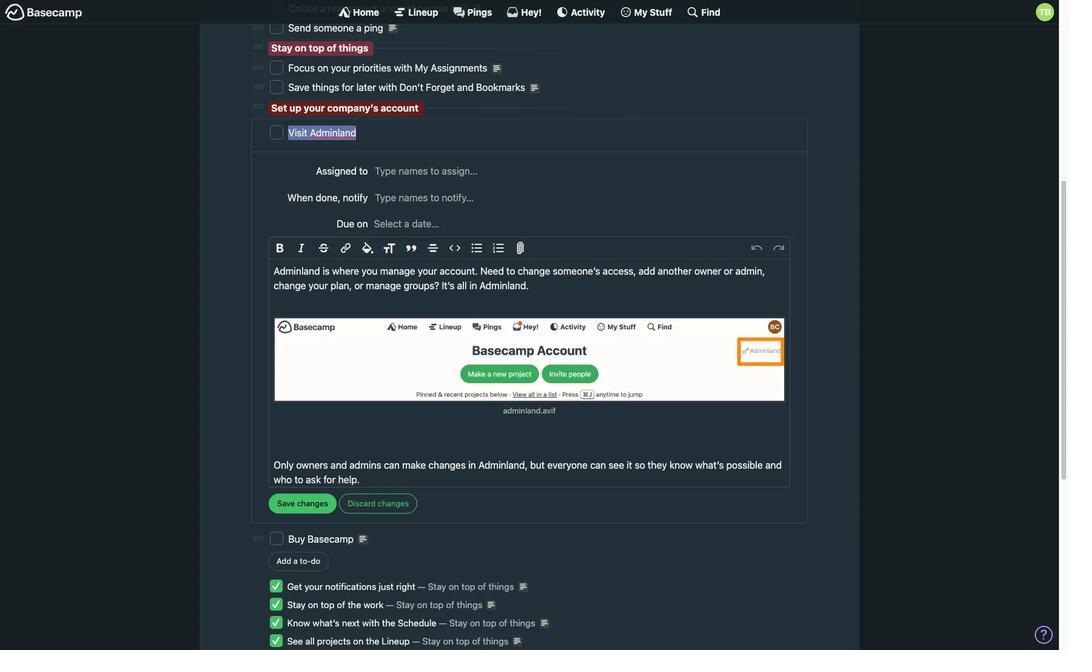 Task type: describe. For each thing, give the bounding box(es) containing it.
send
[[288, 22, 311, 33]]

stay down send
[[271, 43, 293, 53]]

account
[[381, 102, 419, 113]]

to right assigned
[[359, 166, 368, 177]]

buy basecamp link
[[288, 534, 356, 545]]

changes inside the only owners and admins can make changes in adminland, but everyone can see it so they know what's possible and who to ask for help.
[[429, 460, 466, 471]]

— for schedule
[[439, 618, 447, 629]]

When done, notify text field
[[374, 190, 791, 205]]

— right right
[[418, 581, 426, 592]]

another
[[658, 266, 692, 277]]

it inside the only owners and admins can make changes in adminland, but everyone can see it so they know what's possible and who to ask for help.
[[627, 460, 633, 471]]

and right the 'possible'
[[766, 460, 782, 471]]

possible
[[727, 460, 763, 471]]

discard
[[348, 499, 376, 508]]

who
[[274, 475, 292, 486]]

on right right
[[449, 581, 459, 592]]

all inside the adminland is where you manage your account. need to change someone's access, add another owner or admin, change your plan, or manage groups? it's all in adminland.
[[457, 281, 467, 292]]

where
[[332, 266, 359, 277]]

only owners and admins can make changes in adminland, but everyone can see it so they know what's possible and who to ask for help.
[[274, 460, 782, 486]]

0 vertical spatial add
[[399, 3, 416, 14]]

send someone a ping
[[288, 22, 386, 33]]

0 vertical spatial manage
[[380, 266, 415, 277]]

people
[[418, 3, 448, 14]]

later
[[357, 82, 376, 93]]

know
[[670, 460, 693, 471]]

a for do
[[294, 557, 298, 566]]

focus on your priorities with my assignments link
[[288, 63, 490, 74]]

stay right schedule
[[449, 618, 468, 629]]

projects
[[317, 636, 351, 647]]

when done, notify
[[288, 192, 368, 203]]

pings button
[[453, 6, 492, 18]]

just
[[379, 581, 394, 592]]

add a to-do
[[277, 557, 320, 566]]

activity link
[[557, 6, 605, 18]]

add
[[277, 557, 291, 566]]

1 vertical spatial change
[[274, 281, 306, 292]]

activity
[[571, 6, 605, 17]]

your right the get at the bottom of page
[[305, 581, 323, 592]]

your down is
[[309, 281, 328, 292]]

hey! button
[[507, 6, 542, 18]]

get
[[287, 581, 302, 592]]

stay down right
[[396, 600, 415, 611]]

only
[[274, 460, 294, 471]]

to inside the only owners and admins can make changes in adminland, but everyone can see it so they know what's possible and who to ask for help.
[[295, 475, 303, 486]]

on up "focus"
[[295, 43, 307, 53]]

for inside the only owners and admins can make changes in adminland, but everyone can see it so they know what's possible and who to ask for help.
[[324, 475, 336, 486]]

with for priorities
[[394, 63, 413, 74]]

add inside the adminland is where you manage your account. need to change someone's access, add another owner or admin, change your plan, or manage groups? it's all in adminland.
[[639, 266, 656, 277]]

Due on text field
[[374, 217, 791, 231]]

my stuff
[[635, 6, 673, 17]]

owner
[[695, 266, 722, 277]]

switch accounts image
[[5, 3, 83, 22]]

stuff
[[650, 6, 673, 17]]

assignments
[[431, 63, 488, 74]]

lineup inside main element
[[409, 6, 438, 17]]

see
[[287, 636, 303, 647]]

in inside the only owners and admins can make changes in adminland, but everyone can see it so they know what's possible and who to ask for help.
[[469, 460, 476, 471]]

0 horizontal spatial or
[[355, 281, 364, 292]]

do
[[311, 557, 320, 566]]

2 vertical spatial with
[[362, 618, 380, 629]]

due on
[[337, 218, 368, 229]]

stay down the get at the bottom of page
[[287, 600, 306, 611]]

To-do name text field
[[288, 126, 799, 141]]

adminland.avif
[[503, 407, 556, 416]]

stay on top of the work — stay on top of things
[[287, 600, 483, 611]]

make
[[402, 460, 426, 471]]

save things for later with don't forget and bookmarks
[[288, 82, 528, 93]]

know what's next with the schedule — stay on top of things
[[287, 618, 536, 629]]

notify
[[343, 192, 368, 203]]

set up your company's account
[[271, 102, 419, 113]]

To-do description: Add extra details or attach a file text field
[[269, 260, 790, 488]]

to-
[[300, 557, 311, 566]]

you
[[362, 266, 378, 277]]

everyone
[[548, 460, 588, 471]]

pings
[[468, 6, 492, 17]]

find button
[[687, 6, 721, 18]]

1 vertical spatial changes
[[378, 499, 409, 508]]

2 can from the left
[[590, 460, 606, 471]]

basecamp
[[308, 534, 354, 545]]

on down know what's next with the schedule — stay on top of things
[[443, 636, 454, 647]]

set
[[271, 102, 287, 113]]

access,
[[603, 266, 636, 277]]

on down stay on top of things
[[318, 63, 329, 74]]

a for project
[[320, 3, 325, 14]]

1 horizontal spatial or
[[724, 266, 733, 277]]

ping
[[364, 22, 383, 33]]

bookmarks
[[476, 82, 525, 93]]

so
[[635, 460, 646, 471]]

someone
[[314, 22, 354, 33]]

1 vertical spatial manage
[[366, 281, 401, 292]]

home
[[353, 6, 379, 17]]

— for lineup
[[412, 636, 420, 647]]

discard changes
[[348, 499, 409, 508]]

see
[[609, 460, 625, 471]]

real
[[328, 3, 344, 14]]

notifications
[[325, 581, 376, 592]]

stay on top of things link
[[271, 43, 369, 53]]

focus
[[288, 63, 315, 74]]

in inside the adminland is where you manage your account. need to change someone's access, add another owner or admin, change your plan, or manage groups? it's all in adminland.
[[470, 281, 477, 292]]

1 vertical spatial all
[[306, 636, 315, 647]]

admin,
[[736, 266, 765, 277]]

know
[[287, 618, 310, 629]]



Task type: locate. For each thing, give the bounding box(es) containing it.
on up schedule
[[417, 600, 428, 611]]

0 horizontal spatial for
[[324, 475, 336, 486]]

of
[[327, 43, 337, 53], [478, 581, 486, 592], [337, 600, 345, 611], [446, 600, 455, 611], [499, 618, 508, 629], [472, 636, 481, 647]]

lineup link
[[394, 6, 438, 18]]

with down focus on your priorities with my assignments
[[379, 82, 397, 93]]

to
[[451, 3, 460, 14], [359, 166, 368, 177], [507, 266, 516, 277], [295, 475, 303, 486]]

work
[[364, 600, 384, 611]]

manage
[[380, 266, 415, 277], [366, 281, 401, 292]]

Assigned to text field
[[374, 164, 791, 179]]

on right schedule
[[470, 618, 481, 629]]

admins
[[350, 460, 381, 471]]

with down work
[[362, 618, 380, 629]]

0 vertical spatial or
[[724, 266, 733, 277]]

can left make
[[384, 460, 400, 471]]

right
[[396, 581, 416, 592]]

buy
[[288, 534, 305, 545]]

discard changes link
[[339, 494, 418, 514]]

but
[[530, 460, 545, 471]]

0 horizontal spatial all
[[306, 636, 315, 647]]

hey!
[[522, 6, 542, 17]]

groups?
[[404, 281, 439, 292]]

to right people on the left of page
[[451, 3, 460, 14]]

forget
[[426, 82, 455, 93]]

or
[[724, 266, 733, 277], [355, 281, 364, 292]]

for
[[342, 82, 354, 93], [324, 475, 336, 486]]

0 horizontal spatial a
[[294, 557, 298, 566]]

to inside the adminland is where you manage your account. need to change someone's access, add another owner or admin, change your plan, or manage groups? it's all in adminland.
[[507, 266, 516, 277]]

1 vertical spatial my
[[415, 63, 428, 74]]

1 horizontal spatial it
[[627, 460, 633, 471]]

a left "real"
[[320, 3, 325, 14]]

0 vertical spatial changes
[[429, 460, 466, 471]]

can
[[384, 460, 400, 471], [590, 460, 606, 471]]

lineup down know what's next with the schedule — stay on top of things
[[382, 636, 410, 647]]

the
[[348, 600, 361, 611], [382, 618, 396, 629], [366, 636, 380, 647]]

1 horizontal spatial my
[[635, 6, 648, 17]]

see all projects on the lineup — stay on top of things
[[287, 636, 509, 647]]

adminland is where you manage your account. need to change someone's access, add another owner or admin, change your plan, or manage groups? it's all in adminland.
[[274, 266, 765, 292]]

or right the owner at the top right
[[724, 266, 733, 277]]

in down account.
[[470, 281, 477, 292]]

and down assignments
[[457, 82, 474, 93]]

up
[[290, 102, 302, 113]]

2 vertical spatial a
[[294, 557, 298, 566]]

find
[[702, 6, 721, 17]]

0 vertical spatial all
[[457, 281, 467, 292]]

it's
[[442, 281, 455, 292]]

1 vertical spatial in
[[469, 460, 476, 471]]

adminland.avif link
[[274, 318, 786, 420]]

stay down schedule
[[423, 636, 441, 647]]

help.
[[338, 475, 360, 486]]

add a to-do button
[[268, 552, 329, 572]]

they
[[648, 460, 667, 471]]

stay right right
[[428, 581, 447, 592]]

to left ask
[[295, 475, 303, 486]]

set up your company's account link
[[271, 102, 419, 113]]

— right work
[[386, 600, 394, 611]]

company's
[[327, 102, 379, 113]]

all
[[457, 281, 467, 292], [306, 636, 315, 647]]

1 vertical spatial what's
[[313, 618, 340, 629]]

changes right discard
[[378, 499, 409, 508]]

it left so
[[627, 460, 633, 471]]

a left to-
[[294, 557, 298, 566]]

0 horizontal spatial it
[[462, 3, 468, 14]]

my left "stuff"
[[635, 6, 648, 17]]

what's up projects
[[313, 618, 340, 629]]

priorities
[[353, 63, 392, 74]]

1 horizontal spatial change
[[518, 266, 551, 277]]

on up know
[[308, 600, 318, 611]]

for right ask
[[324, 475, 336, 486]]

next
[[342, 618, 360, 629]]

top
[[309, 43, 325, 53], [462, 581, 476, 592], [321, 600, 335, 611], [430, 600, 444, 611], [483, 618, 497, 629], [456, 636, 470, 647]]

1 vertical spatial lineup
[[382, 636, 410, 647]]

your right up
[[304, 102, 325, 113]]

add right access,
[[639, 266, 656, 277]]

assigned
[[316, 166, 357, 177]]

it
[[462, 3, 468, 14], [627, 460, 633, 471]]

save
[[288, 82, 310, 93]]

— right schedule
[[439, 618, 447, 629]]

1 vertical spatial with
[[379, 82, 397, 93]]

all right see
[[306, 636, 315, 647]]

a
[[320, 3, 325, 14], [357, 22, 362, 33], [294, 557, 298, 566]]

— for work
[[386, 600, 394, 611]]

on right due
[[357, 218, 368, 229]]

home link
[[339, 6, 379, 18]]

things
[[339, 43, 369, 53], [312, 82, 339, 93], [489, 581, 514, 592], [457, 600, 483, 611], [510, 618, 536, 629], [483, 636, 509, 647]]

schedule
[[398, 618, 437, 629]]

need
[[481, 266, 504, 277]]

your down stay on top of things
[[331, 63, 351, 74]]

— down schedule
[[412, 636, 420, 647]]

focus on your priorities with my assignments
[[288, 63, 490, 74]]

2 vertical spatial the
[[366, 636, 380, 647]]

1 horizontal spatial what's
[[696, 460, 724, 471]]

my stuff button
[[620, 6, 673, 18]]

manage up groups?
[[380, 266, 415, 277]]

when
[[288, 192, 313, 203]]

account.
[[440, 266, 478, 277]]

buy basecamp
[[288, 534, 356, 545]]

the for of
[[348, 600, 361, 611]]

0 vertical spatial in
[[470, 281, 477, 292]]

get your notifications just right — stay on top of things
[[287, 581, 514, 592]]

0 horizontal spatial my
[[415, 63, 428, 74]]

manage down you
[[366, 281, 401, 292]]

changes
[[429, 460, 466, 471], [378, 499, 409, 508]]

project
[[347, 3, 378, 14]]

2 horizontal spatial a
[[357, 22, 362, 33]]

for left later
[[342, 82, 354, 93]]

0 vertical spatial change
[[518, 266, 551, 277]]

and right home
[[380, 3, 397, 14]]

0 horizontal spatial the
[[348, 600, 361, 611]]

0 vertical spatial for
[[342, 82, 354, 93]]

1 vertical spatial a
[[357, 22, 362, 33]]

0 horizontal spatial add
[[399, 3, 416, 14]]

due
[[337, 218, 355, 229]]

in left adminland,
[[469, 460, 476, 471]]

the up next
[[348, 600, 361, 611]]

changes right make
[[429, 460, 466, 471]]

2 horizontal spatial the
[[382, 618, 396, 629]]

0 vertical spatial with
[[394, 63, 413, 74]]

—
[[418, 581, 426, 592], [386, 600, 394, 611], [439, 618, 447, 629], [412, 636, 420, 647]]

or right plan,
[[355, 281, 364, 292]]

1 vertical spatial for
[[324, 475, 336, 486]]

1 horizontal spatial can
[[590, 460, 606, 471]]

on down next
[[353, 636, 364, 647]]

adminland.
[[480, 281, 529, 292]]

0 horizontal spatial can
[[384, 460, 400, 471]]

0 vertical spatial a
[[320, 3, 325, 14]]

create a real project and add people to it link
[[288, 3, 470, 14]]

assign/schedule…
[[543, 83, 615, 93]]

with for later
[[379, 82, 397, 93]]

the down work
[[366, 636, 380, 647]]

1 vertical spatial or
[[355, 281, 364, 292]]

a left ping on the left of page
[[357, 22, 362, 33]]

0 vertical spatial my
[[635, 6, 648, 17]]

can left see
[[590, 460, 606, 471]]

stay
[[271, 43, 293, 53], [428, 581, 447, 592], [287, 600, 306, 611], [396, 600, 415, 611], [449, 618, 468, 629], [423, 636, 441, 647]]

change
[[518, 266, 551, 277], [274, 281, 306, 292]]

0 vertical spatial the
[[348, 600, 361, 611]]

1 vertical spatial the
[[382, 618, 396, 629]]

0 horizontal spatial what's
[[313, 618, 340, 629]]

a inside button
[[294, 557, 298, 566]]

to up adminland.
[[507, 266, 516, 277]]

1 horizontal spatial a
[[320, 3, 325, 14]]

tim burton image
[[1037, 3, 1055, 21]]

done,
[[316, 192, 341, 203]]

my inside popup button
[[635, 6, 648, 17]]

stay on top of things
[[271, 43, 369, 53]]

1 horizontal spatial all
[[457, 281, 467, 292]]

1 horizontal spatial for
[[342, 82, 354, 93]]

what's right know
[[696, 460, 724, 471]]

my up don't
[[415, 63, 428, 74]]

0 horizontal spatial changes
[[378, 499, 409, 508]]

what's
[[696, 460, 724, 471], [313, 618, 340, 629]]

and up help. in the bottom of the page
[[331, 460, 347, 471]]

ask
[[306, 475, 321, 486]]

send someone a ping link
[[288, 22, 386, 33]]

1 vertical spatial it
[[627, 460, 633, 471]]

0 vertical spatial it
[[462, 3, 468, 14]]

create a real project and add people to it
[[288, 3, 470, 14]]

1 can from the left
[[384, 460, 400, 471]]

and
[[380, 3, 397, 14], [457, 82, 474, 93], [331, 460, 347, 471], [766, 460, 782, 471]]

my
[[635, 6, 648, 17], [415, 63, 428, 74]]

plan,
[[331, 281, 352, 292]]

change up adminland.
[[518, 266, 551, 277]]

1 horizontal spatial add
[[639, 266, 656, 277]]

adminland
[[274, 266, 320, 277]]

0 vertical spatial what's
[[696, 460, 724, 471]]

0 horizontal spatial change
[[274, 281, 306, 292]]

the down stay on top of the work — stay on top of things
[[382, 618, 396, 629]]

1 horizontal spatial changes
[[429, 460, 466, 471]]

with up save things for later with don't forget and bookmarks link
[[394, 63, 413, 74]]

lineup left pings popup button
[[409, 6, 438, 17]]

change down adminland
[[274, 281, 306, 292]]

owners
[[296, 460, 328, 471]]

None submit
[[269, 494, 337, 514]]

it right people on the left of page
[[462, 3, 468, 14]]

all right it's
[[457, 281, 467, 292]]

the for on
[[366, 636, 380, 647]]

0 vertical spatial lineup
[[409, 6, 438, 17]]

your up groups?
[[418, 266, 437, 277]]

don't
[[400, 82, 424, 93]]

save things for later with don't forget and bookmarks link
[[288, 82, 528, 93]]

1 horizontal spatial the
[[366, 636, 380, 647]]

add left people on the left of page
[[399, 3, 416, 14]]

1 vertical spatial add
[[639, 266, 656, 277]]

adminland,
[[479, 460, 528, 471]]

the for with
[[382, 618, 396, 629]]

what's inside the only owners and admins can make changes in adminland, but everyone can see it so they know what's possible and who to ask for help.
[[696, 460, 724, 471]]

in
[[470, 281, 477, 292], [469, 460, 476, 471]]

main element
[[0, 0, 1060, 24]]

assigned to
[[316, 166, 368, 177]]



Task type: vqa. For each thing, say whether or not it's contained in the screenshot.
Calendar,
no



